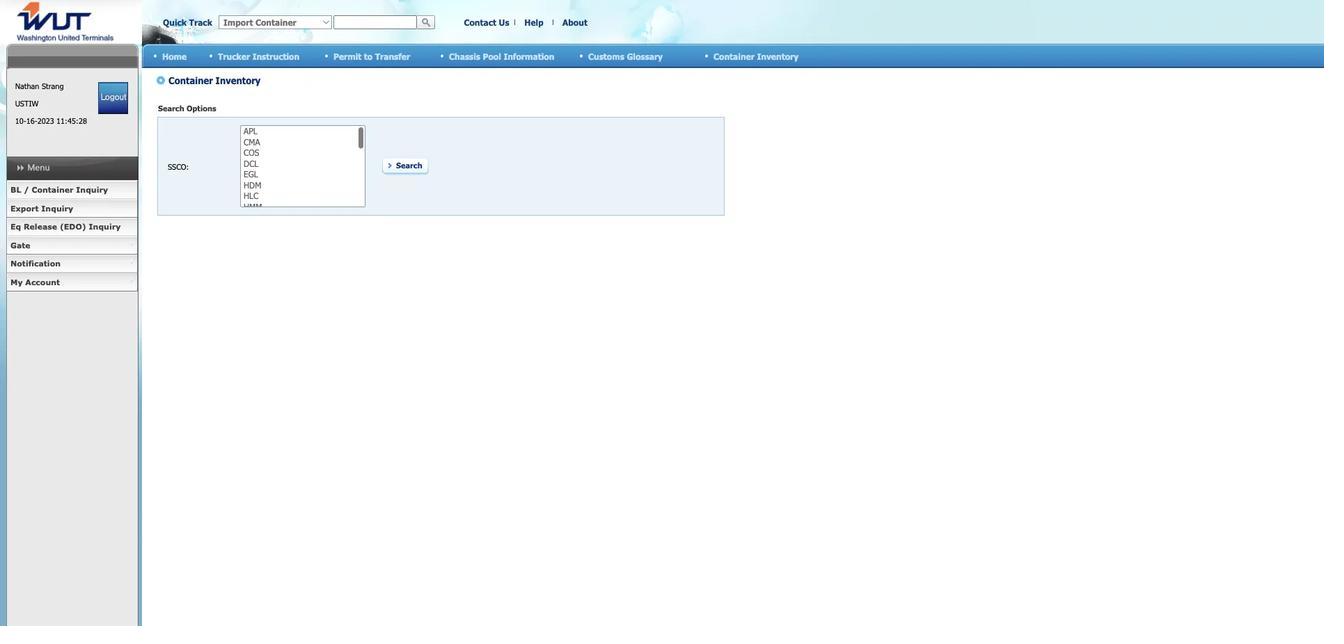 Task type: describe. For each thing, give the bounding box(es) containing it.
inquiry for (edo)
[[89, 222, 121, 232]]

bl / container inquiry
[[10, 185, 108, 195]]

contact
[[464, 17, 497, 27]]

notification link
[[6, 255, 138, 273]]

trucker instruction
[[218, 51, 300, 61]]

eq release (edo) inquiry link
[[6, 218, 138, 236]]

login image
[[98, 82, 128, 114]]

inquiry inside export inquiry link
[[41, 204, 73, 213]]

bl / container inquiry link
[[6, 181, 138, 200]]

strang
[[42, 81, 64, 91]]

nathan strang
[[15, 81, 64, 91]]

export inquiry link
[[6, 200, 138, 218]]

export inquiry
[[10, 204, 73, 213]]

1 horizontal spatial container
[[714, 51, 755, 61]]

help
[[525, 17, 544, 27]]

container inventory
[[714, 51, 799, 61]]

my account link
[[6, 273, 138, 292]]

track
[[189, 17, 212, 27]]

about
[[563, 17, 588, 27]]

customs glossary
[[589, 51, 663, 61]]

export
[[10, 204, 39, 213]]

trucker
[[218, 51, 250, 61]]

bl
[[10, 185, 21, 195]]

chassis pool information
[[449, 51, 555, 61]]

1 vertical spatial container
[[32, 185, 74, 195]]

account
[[25, 278, 60, 287]]

eq
[[10, 222, 21, 232]]

quick track
[[163, 17, 212, 27]]

pool
[[483, 51, 501, 61]]



Task type: vqa. For each thing, say whether or not it's contained in the screenshot.
05-
no



Task type: locate. For each thing, give the bounding box(es) containing it.
about link
[[563, 17, 588, 27]]

release
[[24, 222, 57, 232]]

0 vertical spatial inquiry
[[76, 185, 108, 195]]

10-
[[15, 116, 26, 126]]

inquiry
[[76, 185, 108, 195], [41, 204, 73, 213], [89, 222, 121, 232]]

my account
[[10, 278, 60, 287]]

us
[[499, 17, 510, 27]]

transfer
[[375, 51, 410, 61]]

2 vertical spatial inquiry
[[89, 222, 121, 232]]

16-
[[26, 116, 37, 126]]

1 vertical spatial inquiry
[[41, 204, 73, 213]]

contact us link
[[464, 17, 510, 27]]

glossary
[[627, 51, 663, 61]]

0 vertical spatial container
[[714, 51, 755, 61]]

None text field
[[334, 15, 417, 29]]

inquiry up export inquiry link
[[76, 185, 108, 195]]

information
[[504, 51, 555, 61]]

inquiry down bl / container inquiry
[[41, 204, 73, 213]]

/
[[24, 185, 29, 195]]

contact us
[[464, 17, 510, 27]]

inquiry for container
[[76, 185, 108, 195]]

help link
[[525, 17, 544, 27]]

11:45:28
[[56, 116, 87, 126]]

inquiry inside bl / container inquiry link
[[76, 185, 108, 195]]

quick
[[163, 17, 187, 27]]

instruction
[[253, 51, 300, 61]]

customs
[[589, 51, 625, 61]]

2023
[[37, 116, 54, 126]]

inquiry right (edo)
[[89, 222, 121, 232]]

ustiw
[[15, 99, 39, 108]]

home
[[162, 51, 187, 61]]

0 horizontal spatial container
[[32, 185, 74, 195]]

notification
[[10, 259, 61, 268]]

gate
[[10, 241, 30, 250]]

container
[[714, 51, 755, 61], [32, 185, 74, 195]]

container left inventory
[[714, 51, 755, 61]]

(edo)
[[60, 222, 86, 232]]

10-16-2023 11:45:28
[[15, 116, 87, 126]]

container up export inquiry
[[32, 185, 74, 195]]

gate link
[[6, 236, 138, 255]]

my
[[10, 278, 23, 287]]

inventory
[[757, 51, 799, 61]]

inquiry inside eq release (edo) inquiry link
[[89, 222, 121, 232]]

to
[[364, 51, 373, 61]]

permit to transfer
[[334, 51, 410, 61]]

nathan
[[15, 81, 39, 91]]

eq release (edo) inquiry
[[10, 222, 121, 232]]

permit
[[334, 51, 362, 61]]

chassis
[[449, 51, 481, 61]]



